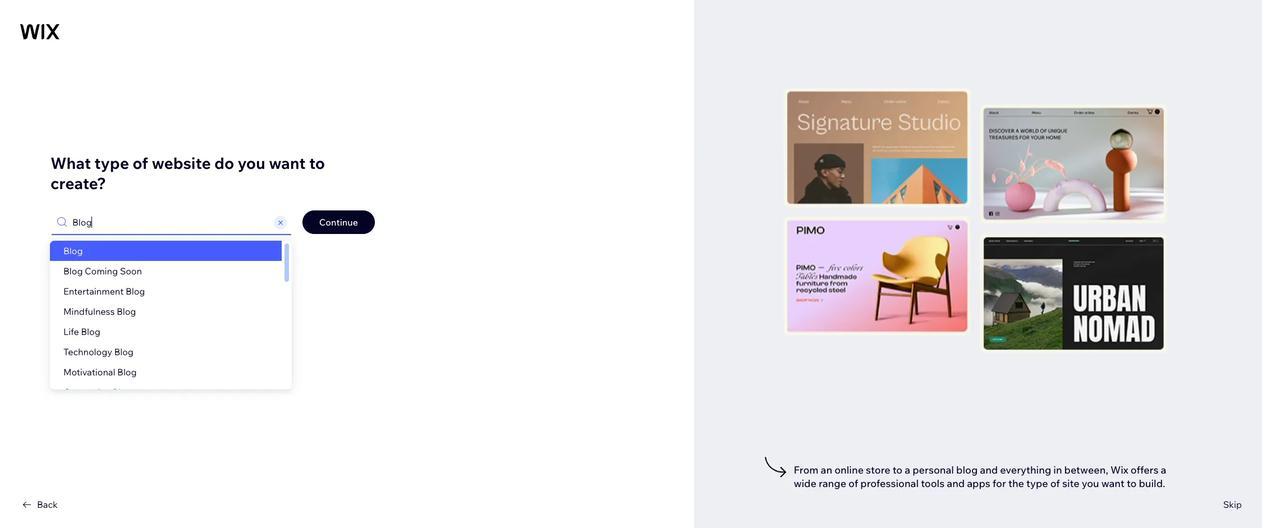 Task type: locate. For each thing, give the bounding box(es) containing it.
1 vertical spatial type
[[1027, 477, 1049, 490]]

blog right life
[[81, 326, 100, 337]]

you inside what type of website do you want to create?
[[238, 153, 266, 173]]

blog for quarantine blog
[[113, 387, 132, 398]]

to inside what type of website do you want to create?
[[309, 153, 325, 173]]

online
[[835, 464, 864, 477]]

technology
[[63, 346, 112, 358]]

mindfulness blog
[[63, 306, 136, 317]]

professional
[[861, 477, 919, 490]]

mindfulness
[[63, 306, 115, 317]]

of left website
[[133, 153, 148, 173]]

create?
[[51, 173, 106, 193]]

continue
[[319, 217, 358, 228]]

tools
[[921, 477, 945, 490]]

store
[[866, 464, 891, 477]]

build.
[[1139, 477, 1166, 490]]

list box
[[50, 241, 292, 403]]

0 vertical spatial you
[[238, 153, 266, 173]]

type
[[94, 153, 129, 173], [1027, 477, 1049, 490]]

you right the do
[[238, 153, 266, 173]]

1 vertical spatial and
[[947, 477, 965, 490]]

type inside from an online store to a personal blog and everything in between, wix offers a wide range of professional tools and apps for the type of site you want to build.
[[1027, 477, 1049, 490]]

2 horizontal spatial of
[[1051, 477, 1061, 490]]

blog down entertainment blog
[[117, 306, 136, 317]]

what
[[51, 153, 91, 173]]

do
[[214, 153, 234, 173]]

0 horizontal spatial you
[[238, 153, 266, 173]]

technology blog
[[63, 346, 134, 358]]

type up create?
[[94, 153, 129, 173]]

to
[[309, 153, 325, 173], [893, 464, 903, 477], [1127, 477, 1137, 490]]

0 horizontal spatial want
[[269, 153, 306, 173]]

personal
[[913, 464, 954, 477]]

list box containing blog
[[50, 241, 292, 403]]

blog for mindfulness blog
[[117, 306, 136, 317]]

2 horizontal spatial to
[[1127, 477, 1137, 490]]

you inside from an online store to a personal blog and everything in between, wix offers a wide range of professional tools and apps for the type of site you want to build.
[[1082, 477, 1100, 490]]

and
[[980, 464, 998, 477], [947, 477, 965, 490]]

of
[[133, 153, 148, 173], [849, 477, 859, 490], [1051, 477, 1061, 490]]

a up professional in the right of the page
[[905, 464, 911, 477]]

0 vertical spatial want
[[269, 153, 306, 173]]

0 horizontal spatial a
[[905, 464, 911, 477]]

1 vertical spatial want
[[1102, 477, 1125, 490]]

what type of website do you want to create?
[[51, 153, 325, 193]]

1 vertical spatial to
[[893, 464, 903, 477]]

0 vertical spatial to
[[309, 153, 325, 173]]

1 horizontal spatial a
[[1161, 464, 1167, 477]]

life blog
[[63, 326, 100, 337]]

blog up blog coming soon
[[63, 245, 83, 257]]

wide
[[794, 477, 817, 490]]

blog down soon
[[126, 286, 145, 297]]

0 horizontal spatial of
[[133, 153, 148, 173]]

of down online
[[849, 477, 859, 490]]

you down the between,
[[1082, 477, 1100, 490]]

0 vertical spatial type
[[94, 153, 129, 173]]

a up build.
[[1161, 464, 1167, 477]]

entertainment blog
[[63, 286, 145, 297]]

and down blog
[[947, 477, 965, 490]]

of down the in
[[1051, 477, 1061, 490]]

life
[[63, 326, 79, 337]]

Search for your business or site type field
[[69, 211, 272, 234]]

1 horizontal spatial you
[[1082, 477, 1100, 490]]

want inside what type of website do you want to create?
[[269, 153, 306, 173]]

of inside what type of website do you want to create?
[[133, 153, 148, 173]]

type down everything
[[1027, 477, 1049, 490]]

entertainment
[[63, 286, 124, 297]]

1 horizontal spatial type
[[1027, 477, 1049, 490]]

blog down 'technology blog'
[[117, 367, 137, 378]]

0 horizontal spatial type
[[94, 153, 129, 173]]

0 vertical spatial and
[[980, 464, 998, 477]]

blog option
[[50, 241, 282, 261]]

you
[[238, 153, 266, 173], [1082, 477, 1100, 490]]

type inside what type of website do you want to create?
[[94, 153, 129, 173]]

blog down motivational blog
[[113, 387, 132, 398]]

the
[[1009, 477, 1025, 490]]

blog up motivational blog
[[114, 346, 134, 358]]

want
[[269, 153, 306, 173], [1102, 477, 1125, 490]]

blog left coming
[[63, 266, 83, 277]]

and up the apps on the bottom right of page
[[980, 464, 998, 477]]

from
[[794, 464, 819, 477]]

blog
[[63, 245, 83, 257], [63, 266, 83, 277], [126, 286, 145, 297], [117, 306, 136, 317], [81, 326, 100, 337], [114, 346, 134, 358], [117, 367, 137, 378], [113, 387, 132, 398]]

1 horizontal spatial to
[[893, 464, 903, 477]]

1 vertical spatial you
[[1082, 477, 1100, 490]]

0 horizontal spatial to
[[309, 153, 325, 173]]

1 horizontal spatial want
[[1102, 477, 1125, 490]]

a
[[905, 464, 911, 477], [1161, 464, 1167, 477]]

0 horizontal spatial and
[[947, 477, 965, 490]]

website
[[152, 153, 211, 173]]



Task type: vqa. For each thing, say whether or not it's contained in the screenshot.
Technology
yes



Task type: describe. For each thing, give the bounding box(es) containing it.
from an online store to a personal blog and everything in between, wix offers a wide range of professional tools and apps for the type of site you want to build.
[[794, 464, 1167, 490]]

blog inside option
[[63, 245, 83, 257]]

2 a from the left
[[1161, 464, 1167, 477]]

continue button
[[303, 211, 375, 234]]

wix
[[1111, 464, 1129, 477]]

blog for technology blog
[[114, 346, 134, 358]]

blog for life blog
[[81, 326, 100, 337]]

skip
[[1224, 499, 1243, 510]]

skip button
[[1224, 498, 1243, 511]]

apps
[[968, 477, 991, 490]]

quarantine
[[63, 387, 111, 398]]

blog coming soon
[[63, 266, 142, 277]]

back button
[[20, 498, 58, 511]]

1 horizontal spatial and
[[980, 464, 998, 477]]

in
[[1054, 464, 1063, 477]]

blog for motivational blog
[[117, 367, 137, 378]]

coming
[[85, 266, 118, 277]]

2 vertical spatial to
[[1127, 477, 1137, 490]]

1 horizontal spatial of
[[849, 477, 859, 490]]

want inside from an online store to a personal blog and everything in between, wix offers a wide range of professional tools and apps for the type of site you want to build.
[[1102, 477, 1125, 490]]

blog for entertainment blog
[[126, 286, 145, 297]]

quarantine blog
[[63, 387, 132, 398]]

1 a from the left
[[905, 464, 911, 477]]

motivational blog
[[63, 367, 137, 378]]

for
[[993, 477, 1007, 490]]

motivational
[[63, 367, 115, 378]]

site
[[1063, 477, 1080, 490]]

blog
[[957, 464, 978, 477]]

soon
[[120, 266, 142, 277]]

an
[[821, 464, 833, 477]]

everything
[[1001, 464, 1052, 477]]

offers
[[1131, 464, 1159, 477]]

range
[[819, 477, 847, 490]]

between,
[[1065, 464, 1109, 477]]

back
[[37, 499, 58, 510]]



